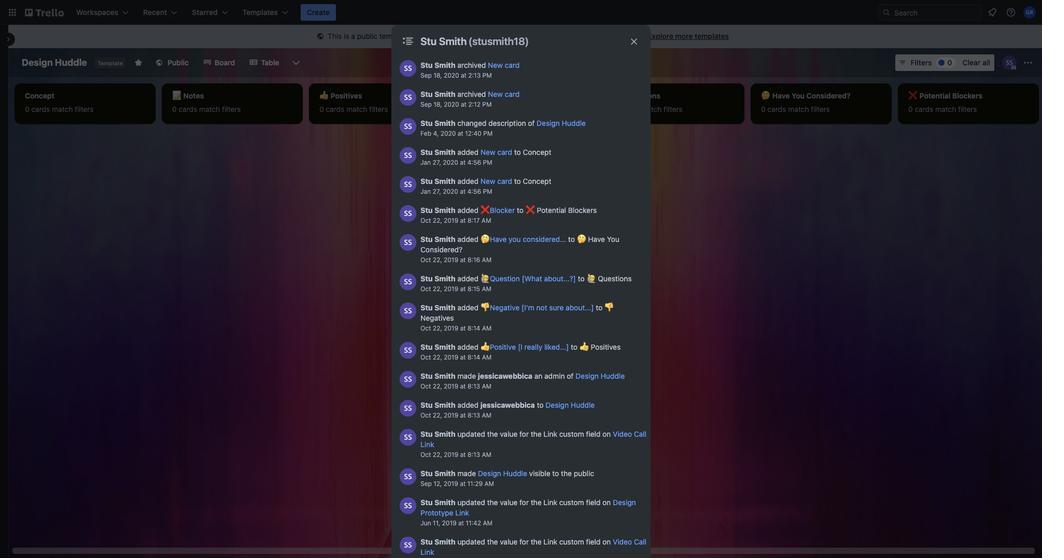 Task type: describe. For each thing, give the bounding box(es) containing it.
🙋
[[587, 274, 596, 283]]

to inside stu smith added jessicawebbica to design huddle oct 22, 2019 at 8:13 am
[[537, 401, 544, 410]]

new for new card link below stu smith changed description of design huddle feb 4, 2020 at 12:40 pm
[[481, 148, 496, 157]]

6 added from the top
[[458, 303, 479, 312]]

questions
[[598, 274, 632, 283]]

stu smith archived new card sep 18, 2020 at 2:13 pm
[[421, 61, 520, 79]]

5 stu from the top
[[421, 148, 433, 157]]

8 22, from the top
[[433, 451, 442, 459]]

5 match from the left
[[641, 105, 662, 114]]

stu inside stu smith made design huddle visible to the public sep 12, 2019 at 11:29 am
[[421, 469, 433, 478]]

positives
[[591, 343, 621, 352]]

3 updated from the top
[[458, 538, 485, 547]]

1 stu smith added new card to concept jan 27, 2020 at 4:56 pm from the top
[[421, 148, 551, 166]]

[what
[[522, 274, 542, 283]]

sm image
[[315, 32, 326, 42]]

stu smith (stusmith18) image for 2019
[[400, 400, 416, 417]]

to inside to 🤔 have you considered?
[[568, 235, 575, 244]]

new card link up ❌blocker
[[481, 177, 512, 186]]

22, inside stu smith added 👍positive [i really liked...] to 👍 positives oct 22, 2019 at 8:14 am
[[433, 354, 442, 361]]

stu smith added 👍positive [i really liked...] to 👍 positives oct 22, 2019 at 8:14 am
[[421, 343, 621, 361]]

jessicawebbica for added
[[481, 401, 535, 410]]

4 added from the top
[[458, 235, 479, 244]]

🤔
[[577, 235, 586, 244]]

at left 8:16
[[460, 256, 466, 264]]

oct 22, 2019 at 8:13 am
[[421, 451, 492, 459]]

added inside stu smith added 🙋question [what about...?] to 🙋 questions oct 22, 2019 at 8:15 am
[[458, 274, 479, 283]]

1 match from the left
[[52, 105, 73, 114]]

link up visible
[[544, 430, 557, 439]]

this
[[328, 32, 342, 40]]

3 value from the top
[[500, 538, 518, 547]]

1 concept from the top
[[523, 148, 551, 157]]

2019 inside stu smith added 👍positive [i really liked...] to 👍 positives oct 22, 2019 at 8:14 am
[[444, 354, 458, 361]]

to up stu smith added ❌blocker to ❌ potential blockers oct 22, 2019 at 8:17 am
[[514, 177, 521, 186]]

public button
[[149, 54, 195, 71]]

to inside stu smith added 👍positive [i really liked...] to 👍 positives oct 22, 2019 at 8:14 am
[[571, 343, 578, 352]]

4 22, from the top
[[433, 325, 442, 332]]

at inside stu smith archived new card sep 18, 2020 at 2:13 pm
[[461, 72, 467, 79]]

field for oct 22, 2019 at 8:13 am
[[586, 430, 601, 439]]

22, inside stu smith added 🙋question [what about...?] to 🙋 questions oct 22, 2019 at 8:15 am
[[433, 285, 442, 293]]

for for 2nd the video call link link from the top
[[520, 538, 529, 547]]

clear all
[[963, 58, 991, 67]]

7 match from the left
[[936, 105, 956, 114]]

pm inside stu smith archived new card sep 18, 2020 at 2:12 pm
[[482, 101, 492, 108]]

sure
[[549, 303, 564, 312]]

6 0 cards match filters from the left
[[761, 105, 830, 114]]

stu smith (stusmith18) image for oct
[[400, 274, 416, 290]]

at down oct 22, 2019 at 8:15 am link
[[460, 325, 466, 332]]

stu smith (stusmith18) image for positives
[[400, 342, 416, 359]]

oct 22, 2019 at 8:17 am link
[[421, 217, 491, 225]]

oct 22, 2019 at 8:15 am link
[[421, 285, 492, 293]]

have
[[588, 235, 605, 244]]

stu inside stu smith added 🙋question [what about...?] to 🙋 questions oct 22, 2019 at 8:15 am
[[421, 274, 433, 283]]

👎negative
[[481, 303, 520, 312]]

stu inside stu smith added 👍positive [i really liked...] to 👍 positives oct 22, 2019 at 8:14 am
[[421, 343, 433, 352]]

clear
[[963, 58, 981, 67]]

0 vertical spatial public
[[357, 32, 378, 40]]

is
[[344, 32, 349, 40]]

22, inside stu smith made jessicawebbica an admin of design huddle oct 22, 2019 at 8:13 am
[[433, 383, 442, 391]]

2019 inside stu smith added ❌blocker to ❌ potential blockers oct 22, 2019 at 8:17 am
[[444, 217, 458, 225]]

board
[[215, 58, 235, 67]]

(stusmith18)
[[468, 35, 529, 47]]

public
[[168, 58, 189, 67]]

4 stu smith (stusmith18) image from the top
[[400, 234, 416, 251]]

huddle inside stu smith changed description of design huddle feb 4, 2020 at 12:40 pm
[[562, 119, 586, 128]]

you
[[607, 235, 620, 244]]

video call link for 2nd the video call link link from the top
[[421, 538, 647, 557]]

at inside stu smith added ❌blocker to ❌ potential blockers oct 22, 2019 at 8:17 am
[[460, 217, 466, 225]]

customize views image
[[291, 58, 301, 68]]

6 match from the left
[[788, 105, 809, 114]]

3 8:13 from the top
[[468, 451, 480, 459]]

link inside design prototype link
[[455, 509, 469, 518]]

1 filters from the left
[[75, 105, 94, 114]]

2 0 cards match filters from the left
[[172, 105, 241, 114]]

copy.
[[508, 32, 526, 40]]

stu inside stu smith archived new card sep 18, 2020 at 2:12 pm
[[421, 90, 433, 99]]

1 video call link link from the top
[[421, 430, 647, 449]]

stu inside stu smith archived new card sep 18, 2020 at 2:13 pm
[[421, 61, 433, 69]]

27, for new card link below stu smith changed description of design huddle feb 4, 2020 at 12:40 pm
[[433, 159, 441, 166]]

10 stu from the top
[[421, 303, 433, 312]]

3 filters from the left
[[369, 105, 388, 114]]

[i
[[518, 343, 523, 352]]

new for new card link below (stusmith18)
[[488, 61, 503, 69]]

8 stu from the top
[[421, 235, 433, 244]]

2 22, from the top
[[433, 256, 442, 264]]

link up oct 22, 2019 at 8:13 am link
[[421, 440, 434, 449]]

admin
[[545, 372, 565, 381]]

16 stu from the top
[[421, 498, 433, 507]]

to inside stu smith added 🙋question [what about...?] to 🙋 questions oct 22, 2019 at 8:15 am
[[578, 274, 585, 283]]

video call link for second the video call link link from the bottom
[[421, 430, 647, 449]]

1 added from the top
[[458, 148, 479, 157]]

2020 inside stu smith archived new card sep 18, 2020 at 2:12 pm
[[444, 101, 459, 108]]

archived for stu smith archived new card sep 18, 2020 at 2:13 pm
[[458, 61, 486, 69]]

design inside design prototype link
[[613, 498, 636, 507]]

2 added from the top
[[458, 177, 479, 186]]

smith inside stu smith archived new card sep 18, 2020 at 2:13 pm
[[435, 61, 456, 69]]

create for create board from template
[[538, 32, 561, 40]]

for for second the video call link link from the bottom
[[520, 430, 529, 439]]

3 stu smith updated the value for the link custom field on from the top
[[421, 538, 613, 547]]

you
[[509, 235, 521, 244]]

not
[[536, 303, 547, 312]]

11:29
[[468, 480, 483, 488]]

am inside stu smith made design huddle visible to the public sep 12, 2019 at 11:29 am
[[485, 480, 494, 488]]

stu inside stu smith added jessicawebbica to design huddle oct 22, 2019 at 8:13 am
[[421, 401, 433, 410]]

considered?
[[421, 245, 463, 254]]

made for jessicawebbica
[[458, 372, 476, 381]]

5 cards from the left
[[620, 105, 639, 114]]

7 0 cards match filters from the left
[[909, 105, 977, 114]]

oct 22, 2019 at 8:16 am link
[[421, 256, 492, 264]]

am inside stu smith added ❌blocker to ❌ potential blockers oct 22, 2019 at 8:17 am
[[482, 217, 491, 225]]

2 filters from the left
[[222, 105, 241, 114]]

am up 👍positive
[[482, 325, 492, 332]]

at up stu smith made design huddle visible to the public sep 12, 2019 at 11:29 am
[[460, 451, 466, 459]]

custom for oct 22, 2019 at 8:13 am
[[559, 430, 584, 439]]

stu inside stu smith added ❌blocker to ❌ potential blockers oct 22, 2019 at 8:17 am
[[421, 206, 433, 215]]

internet
[[471, 32, 497, 40]]

new card link down stu smith changed description of design huddle feb 4, 2020 at 12:40 pm
[[481, 148, 512, 157]]

14 stu from the top
[[421, 430, 433, 439]]

2 stu smith added new card to concept jan 27, 2020 at 4:56 pm from the top
[[421, 177, 551, 196]]

liked...]
[[545, 343, 569, 352]]

5 filters from the left
[[664, 105, 683, 114]]

huddle inside stu smith made jessicawebbica an admin of design huddle oct 22, 2019 at 8:13 am
[[601, 372, 625, 381]]

video for 2nd the video call link link from the top
[[613, 538, 632, 547]]

4 oct from the top
[[421, 325, 431, 332]]

am right the 11:42
[[483, 520, 493, 527]]

value for jun 11, 2019 at 11:42 am
[[500, 498, 518, 507]]

link down visible
[[544, 498, 557, 507]]

2019 inside stu smith added jessicawebbica to design huddle oct 22, 2019 at 8:13 am
[[444, 412, 458, 420]]

design inside stu smith made design huddle visible to the public sep 12, 2019 at 11:29 am
[[478, 469, 501, 478]]

3 field from the top
[[586, 538, 601, 547]]

potential
[[537, 206, 566, 215]]

oct inside stu smith added jessicawebbica to design huddle oct 22, 2019 at 8:13 am
[[421, 412, 431, 420]]

2 template from the left
[[603, 32, 633, 40]]

of inside stu smith changed description of design huddle feb 4, 2020 at 12:40 pm
[[528, 119, 535, 128]]

changed
[[458, 119, 487, 128]]

8:13 inside stu smith made jessicawebbica an admin of design huddle oct 22, 2019 at 8:13 am
[[468, 383, 480, 391]]

create board from template link
[[532, 28, 640, 45]]

for left the anyone
[[411, 32, 420, 40]]

7 cards from the left
[[915, 105, 934, 114]]

link down design prototype link "link"
[[544, 538, 557, 547]]

smith inside stu smith added ❌blocker to ❌ potential blockers oct 22, 2019 at 8:17 am
[[435, 206, 456, 215]]

custom for jun 11, 2019 at 11:42 am
[[559, 498, 584, 507]]

1 jan from the top
[[421, 159, 431, 166]]

4 filters from the left
[[517, 105, 536, 114]]

4 0 cards match filters from the left
[[467, 105, 536, 114]]

filters
[[911, 58, 932, 67]]

8:16
[[468, 256, 480, 264]]

3 match from the left
[[346, 105, 367, 114]]

updated for 8:13
[[458, 430, 485, 439]]

to inside stu smith made design huddle visible to the public sep 12, 2019 at 11:29 am
[[552, 469, 559, 478]]

oct inside stu smith made jessicawebbica an admin of design huddle oct 22, 2019 at 8:13 am
[[421, 383, 431, 391]]

0 notifications image
[[986, 6, 999, 19]]

more
[[675, 32, 693, 40]]

17 stu from the top
[[421, 538, 433, 547]]

stu smith archived new card sep 18, 2020 at 2:12 pm
[[421, 90, 520, 108]]

stu smith added ❌blocker to ❌ potential blockers oct 22, 2019 at 8:17 am
[[421, 206, 597, 225]]

3 custom from the top
[[559, 538, 584, 547]]

👍
[[580, 343, 589, 352]]

huddle inside stu smith added jessicawebbica to design huddle oct 22, 2019 at 8:13 am
[[571, 401, 595, 410]]

blockers
[[568, 206, 597, 215]]

table link
[[243, 54, 286, 71]]

considered...
[[523, 235, 566, 244]]

about...?]
[[544, 274, 576, 283]]

🙋question [what about...?] link
[[481, 274, 576, 283]]

oct 22, 2019 at 8:14 am
[[421, 325, 492, 332]]

at left the 11:42
[[458, 520, 464, 527]]

a
[[351, 32, 355, 40]]

[i'm
[[522, 303, 535, 312]]

12,
[[434, 480, 442, 488]]

smith inside stu smith changed description of design huddle feb 4, 2020 at 12:40 pm
[[435, 119, 456, 128]]

to 🤔 have you considered?
[[421, 235, 620, 254]]

jun 11, 2019 at 11:42 am link
[[421, 520, 493, 527]]

oct 22, 2019 at 8:16 am
[[421, 256, 492, 264]]

create board from template
[[538, 32, 633, 40]]

4,
[[433, 130, 439, 137]]

2020 inside stu smith archived new card sep 18, 2020 at 2:13 pm
[[444, 72, 459, 79]]

pm down stu smith changed description of design huddle feb 4, 2020 at 12:40 pm
[[483, 159, 492, 166]]

2 match from the left
[[199, 105, 220, 114]]

for for design prototype link "link"
[[520, 498, 529, 507]]

jessicawebbica for made
[[478, 372, 533, 381]]

greg robinson (gregrobinson96) image
[[1024, 6, 1036, 19]]

stu smith updated the value for the link custom field on for oct 22, 2019 at 8:13 am
[[421, 430, 613, 439]]

at inside stu smith archived new card sep 18, 2020 at 2:12 pm
[[461, 101, 467, 108]]

description
[[489, 119, 526, 128]]

🤔have you considered... link
[[481, 235, 566, 244]]

18, for stu smith archived new card sep 18, 2020 at 2:12 pm
[[434, 101, 442, 108]]

to down stu smith changed description of design huddle feb 4, 2020 at 12:40 pm
[[514, 148, 521, 157]]

link down jun
[[421, 548, 434, 557]]

jun 11, 2019 at 11:42 am
[[421, 520, 493, 527]]

card for new card link over ❌blocker
[[498, 177, 512, 186]]

sep for stu smith archived new card sep 18, 2020 at 2:12 pm
[[421, 101, 432, 108]]

table
[[261, 58, 279, 67]]

board
[[563, 32, 583, 40]]

about...]
[[566, 303, 594, 312]]

negatives
[[421, 314, 454, 323]]

2 cards from the left
[[179, 105, 197, 114]]

8:17
[[468, 217, 480, 225]]

new for new card link above description
[[488, 90, 503, 99]]

1 8:14 from the top
[[468, 325, 480, 332]]

11:42
[[466, 520, 481, 527]]

sep for stu smith archived new card sep 18, 2020 at 2:13 pm
[[421, 72, 432, 79]]

👍positive [i really liked...] link
[[481, 343, 569, 352]]

of inside stu smith made jessicawebbica an admin of design huddle oct 22, 2019 at 8:13 am
[[567, 372, 574, 381]]

design prototype link
[[421, 498, 636, 518]]

stu inside stu smith made jessicawebbica an admin of design huddle oct 22, 2019 at 8:13 am
[[421, 372, 433, 381]]

open information menu image
[[1006, 7, 1016, 18]]

new card link up description
[[488, 90, 520, 99]]

👍positive
[[481, 343, 516, 352]]

2 jan from the top
[[421, 188, 431, 196]]



Task type: vqa. For each thing, say whether or not it's contained in the screenshot.


Task type: locate. For each thing, give the bounding box(es) containing it.
feb
[[421, 130, 432, 137]]

stu smith (stusmith18) image for 22,
[[400, 205, 416, 222]]

1 vertical spatial 18,
[[434, 101, 442, 108]]

2 vertical spatial stu smith updated the value for the link custom field on
[[421, 538, 613, 547]]

new up ❌blocker
[[481, 177, 496, 186]]

stu smith updated the value for the link custom field on down design prototype link "link"
[[421, 538, 613, 547]]

0 vertical spatial jessicawebbica
[[478, 372, 533, 381]]

4 cards from the left
[[473, 105, 492, 114]]

stu smith (stusmith18) image for 2:13
[[400, 60, 416, 77]]

2019 inside stu smith made jessicawebbica an admin of design huddle oct 22, 2019 at 8:13 am
[[444, 383, 458, 391]]

card for new card link above description
[[505, 90, 520, 99]]

1 vertical spatial field
[[586, 498, 601, 507]]

0 vertical spatial 18,
[[434, 72, 442, 79]]

stu smith added new card to concept jan 27, 2020 at 4:56 pm up ❌blocker
[[421, 177, 551, 196]]

search image
[[883, 8, 891, 17]]

18, inside stu smith archived new card sep 18, 2020 at 2:12 pm
[[434, 101, 442, 108]]

am right 11:29
[[485, 480, 494, 488]]

1 field from the top
[[586, 430, 601, 439]]

to right visible
[[552, 469, 559, 478]]

video
[[613, 430, 632, 439], [613, 538, 632, 547]]

1 vertical spatial public
[[574, 469, 594, 478]]

6 cards from the left
[[768, 105, 786, 114]]

made up 11:29
[[458, 469, 476, 478]]

stu smith (stusmith18)
[[421, 35, 529, 47]]

1 27, from the top
[[433, 159, 441, 166]]

visible
[[529, 469, 551, 478]]

stu inside stu smith changed description of design huddle feb 4, 2020 at 12:40 pm
[[421, 119, 433, 128]]

2 4:56 from the top
[[468, 188, 481, 196]]

design inside stu smith made jessicawebbica an admin of design huddle oct 22, 2019 at 8:13 am
[[576, 372, 599, 381]]

1 sep from the top
[[421, 72, 432, 79]]

clear all button
[[959, 54, 995, 71]]

1 vertical spatial 27,
[[433, 188, 441, 196]]

2 call from the top
[[634, 538, 647, 547]]

6 22, from the top
[[433, 383, 442, 391]]

8:15
[[468, 285, 480, 293]]

at inside stu smith made design huddle visible to the public sep 12, 2019 at 11:29 am
[[460, 480, 466, 488]]

oct 22, 2019 at 8:14 am link down negatives
[[421, 325, 492, 332]]

1 vertical spatial sep
[[421, 101, 432, 108]]

stu smith added jessicawebbica to design huddle oct 22, 2019 at 8:13 am
[[421, 401, 595, 420]]

stu smith updated the value for the link custom field on down stu smith made design huddle visible to the public sep 12, 2019 at 11:29 am
[[421, 498, 613, 507]]

3 0 cards match filters from the left
[[319, 105, 388, 114]]

create
[[307, 8, 330, 17], [538, 32, 561, 40]]

2020 right 4,
[[441, 130, 456, 137]]

1 vertical spatial concept
[[523, 177, 551, 186]]

show menu image
[[1023, 58, 1034, 68]]

2 video from the top
[[613, 538, 632, 547]]

jessicawebbica down stu smith made jessicawebbica an admin of design huddle oct 22, 2019 at 8:13 am
[[481, 401, 535, 410]]

18, for stu smith archived new card sep 18, 2020 at 2:13 pm
[[434, 72, 442, 79]]

8 added from the top
[[458, 401, 479, 410]]

18, up 4,
[[434, 101, 442, 108]]

added inside stu smith added jessicawebbica to design huddle oct 22, 2019 at 8:13 am
[[458, 401, 479, 410]]

really
[[525, 343, 543, 352]]

oct 22, 2019 at 8:14 am link down oct 22, 2019 at 8:14 am
[[421, 354, 492, 361]]

stu smith (stusmith18) image for 2:12
[[400, 89, 416, 106]]

new inside stu smith archived new card sep 18, 2020 at 2:13 pm
[[488, 61, 503, 69]]

11,
[[433, 520, 440, 527]]

1 0 cards match filters from the left
[[25, 105, 94, 114]]

oct inside stu smith added 🙋question [what about...?] to 🙋 questions oct 22, 2019 at 8:15 am
[[421, 285, 431, 293]]

create button
[[301, 4, 336, 21]]

7 stu from the top
[[421, 206, 433, 215]]

3 stu from the top
[[421, 90, 433, 99]]

am inside stu smith added 🙋question [what about...?] to 🙋 questions oct 22, 2019 at 8:15 am
[[482, 285, 492, 293]]

Board name text field
[[17, 54, 92, 71]]

archived inside stu smith archived new card sep 18, 2020 at 2:13 pm
[[458, 61, 486, 69]]

am up stu smith added jessicawebbica to design huddle oct 22, 2019 at 8:13 am
[[482, 383, 492, 391]]

all
[[983, 58, 991, 67]]

1 horizontal spatial of
[[567, 372, 574, 381]]

1 18, from the top
[[434, 72, 442, 79]]

0 vertical spatial concept
[[523, 148, 551, 157]]

custom
[[559, 430, 584, 439], [559, 498, 584, 507], [559, 538, 584, 547]]

stu smith added 🙋question [what about...?] to 🙋 questions oct 22, 2019 at 8:15 am
[[421, 274, 632, 293]]

12:40
[[465, 130, 482, 137]]

smith inside stu smith archived new card sep 18, 2020 at 2:12 pm
[[435, 90, 456, 99]]

0 vertical spatial stu smith added new card to concept jan 27, 2020 at 4:56 pm
[[421, 148, 551, 166]]

👎negative [i'm not sure about...] link
[[481, 303, 594, 312]]

1 vertical spatial stu smith updated the value for the link custom field on
[[421, 498, 613, 507]]

jessicawebbica inside stu smith added jessicawebbica to design huddle oct 22, 2019 at 8:13 am
[[481, 401, 535, 410]]

1 vertical spatial made
[[458, 469, 476, 478]]

stu smith made jessicawebbica an admin of design huddle oct 22, 2019 at 8:13 am
[[421, 372, 625, 391]]

5 0 cards match filters from the left
[[614, 105, 683, 114]]

card for new card link below (stusmith18)
[[505, 61, 520, 69]]

pm right 2:13
[[483, 72, 492, 79]]

1 vertical spatial of
[[567, 372, 574, 381]]

huddle
[[55, 57, 87, 68], [562, 119, 586, 128], [601, 372, 625, 381], [571, 401, 595, 410], [503, 469, 527, 478]]

card inside stu smith archived new card sep 18, 2020 at 2:13 pm
[[505, 61, 520, 69]]

0 vertical spatial oct 22, 2019 at 8:14 am link
[[421, 325, 492, 332]]

at left 12:40
[[458, 130, 463, 137]]

2 video call link link from the top
[[421, 538, 647, 557]]

0 vertical spatial video
[[613, 430, 632, 439]]

design inside stu smith changed description of design huddle feb 4, 2020 at 12:40 pm
[[537, 119, 560, 128]]

smith inside stu smith made design huddle visible to the public sep 12, 2019 at 11:29 am
[[435, 469, 456, 478]]

prototype
[[421, 509, 453, 518]]

am right 8:16
[[482, 256, 492, 264]]

0 vertical spatial of
[[528, 119, 535, 128]]

sep inside stu smith archived new card sep 18, 2020 at 2:13 pm
[[421, 72, 432, 79]]

archived
[[458, 61, 486, 69], [458, 90, 486, 99]]

call
[[634, 430, 647, 439], [634, 538, 647, 547]]

to left 👍
[[571, 343, 578, 352]]

🙋question
[[481, 274, 520, 283]]

8:14 down stu smith added 👎negative [i'm not sure about...]
[[468, 325, 480, 332]]

added
[[458, 148, 479, 157], [458, 177, 479, 186], [458, 206, 479, 215], [458, 235, 479, 244], [458, 274, 479, 283], [458, 303, 479, 312], [458, 343, 479, 352], [458, 401, 479, 410]]

8 oct from the top
[[421, 451, 431, 459]]

0 horizontal spatial of
[[528, 119, 535, 128]]

18, inside stu smith archived new card sep 18, 2020 at 2:13 pm
[[434, 72, 442, 79]]

2 vertical spatial sep
[[421, 480, 432, 488]]

6 stu from the top
[[421, 177, 433, 186]]

12 stu from the top
[[421, 372, 433, 381]]

1 vertical spatial create
[[538, 32, 561, 40]]

pm inside stu smith archived new card sep 18, 2020 at 2:13 pm
[[483, 72, 492, 79]]

the inside stu smith made design huddle visible to the public sep 12, 2019 at 11:29 am
[[561, 469, 572, 478]]

2020 left 2:13
[[444, 72, 459, 79]]

8:13
[[468, 383, 480, 391], [468, 412, 480, 420], [468, 451, 480, 459]]

2 custom from the top
[[559, 498, 584, 507]]

concept up "❌"
[[523, 177, 551, 186]]

sep inside stu smith made design huddle visible to the public sep 12, 2019 at 11:29 am
[[421, 480, 432, 488]]

oct
[[421, 217, 431, 225], [421, 256, 431, 264], [421, 285, 431, 293], [421, 325, 431, 332], [421, 354, 431, 361], [421, 383, 431, 391], [421, 412, 431, 420], [421, 451, 431, 459]]

0 vertical spatial create
[[307, 8, 330, 17]]

create inside button
[[307, 8, 330, 17]]

of right admin
[[567, 372, 574, 381]]

1 horizontal spatial create
[[538, 32, 561, 40]]

2 18, from the top
[[434, 101, 442, 108]]

stu smith changed description of design huddle feb 4, 2020 at 12:40 pm
[[421, 119, 586, 137]]

stu smith updated the value for the link custom field on down stu smith added jessicawebbica to design huddle oct 22, 2019 at 8:13 am
[[421, 430, 613, 439]]

0 vertical spatial 8:14
[[468, 325, 480, 332]]

at left 2:13
[[461, 72, 467, 79]]

am right 8:15
[[482, 285, 492, 293]]

huddle inside stu smith made design huddle visible to the public sep 12, 2019 at 11:29 am
[[503, 469, 527, 478]]

explore more templates link
[[642, 28, 735, 45]]

star or unstar board image
[[134, 59, 143, 67]]

video call link link up visible
[[421, 430, 647, 449]]

4 match from the left
[[494, 105, 515, 114]]

7 added from the top
[[458, 343, 479, 352]]

1 vertical spatial stu smith added new card to concept jan 27, 2020 at 4:56 pm
[[421, 177, 551, 196]]

22, inside stu smith added jessicawebbica to design huddle oct 22, 2019 at 8:13 am
[[433, 412, 442, 420]]

card up description
[[505, 90, 520, 99]]

2 made from the top
[[458, 469, 476, 478]]

new down (stusmith18)
[[488, 61, 503, 69]]

explore more templates
[[648, 32, 729, 40]]

2 8:13 from the top
[[468, 412, 480, 420]]

1 custom from the top
[[559, 430, 584, 439]]

1 call from the top
[[634, 430, 647, 439]]

22, inside stu smith added ❌blocker to ❌ potential blockers oct 22, 2019 at 8:17 am
[[433, 217, 442, 225]]

1 vertical spatial jan
[[421, 188, 431, 196]]

1 oct from the top
[[421, 217, 431, 225]]

0 horizontal spatial public
[[357, 32, 378, 40]]

at inside stu smith made jessicawebbica an admin of design huddle oct 22, 2019 at 8:13 am
[[460, 383, 466, 391]]

match
[[52, 105, 73, 114], [199, 105, 220, 114], [346, 105, 367, 114], [494, 105, 515, 114], [641, 105, 662, 114], [788, 105, 809, 114], [936, 105, 956, 114]]

stu smith added new card to concept jan 27, 2020 at 4:56 pm
[[421, 148, 551, 166], [421, 177, 551, 196]]

stu smith updated the value for the link custom field on for jun 11, 2019 at 11:42 am
[[421, 498, 613, 507]]

value down design prototype link "link"
[[500, 538, 518, 547]]

archived up 2:13
[[458, 61, 486, 69]]

link
[[544, 430, 557, 439], [421, 440, 434, 449], [544, 498, 557, 507], [455, 509, 469, 518], [544, 538, 557, 547], [421, 548, 434, 557]]

3 cards from the left
[[326, 105, 345, 114]]

2020 inside stu smith changed description of design huddle feb 4, 2020 at 12:40 pm
[[441, 130, 456, 137]]

of right description
[[528, 119, 535, 128]]

1 vertical spatial value
[[500, 498, 518, 507]]

new up description
[[488, 90, 503, 99]]

card down stu smith changed description of design huddle feb 4, 2020 at 12:40 pm
[[498, 148, 512, 157]]

4:56 up 8:17
[[468, 188, 481, 196]]

6 stu smith (stusmith18) image from the top
[[400, 342, 416, 359]]

new card link down (stusmith18)
[[488, 61, 520, 69]]

0 vertical spatial stu smith updated the value for the link custom field on
[[421, 430, 613, 439]]

2 stu smith updated the value for the link custom field on from the top
[[421, 498, 613, 507]]

2 stu smith (stusmith18) image from the top
[[400, 89, 416, 106]]

1 vertical spatial call
[[634, 538, 647, 547]]

made inside stu smith made design huddle visible to the public sep 12, 2019 at 11:29 am
[[458, 469, 476, 478]]

0 cards match filters
[[25, 105, 94, 114], [172, 105, 241, 114], [319, 105, 388, 114], [467, 105, 536, 114], [614, 105, 683, 114], [761, 105, 830, 114], [909, 105, 977, 114]]

design huddle link
[[537, 119, 586, 128], [576, 372, 625, 381], [546, 401, 595, 410], [478, 469, 529, 478]]

❌blocker
[[481, 206, 515, 215]]

archived up 2:12
[[458, 90, 486, 99]]

0 vertical spatial archived
[[458, 61, 486, 69]]

card up ❌blocker
[[498, 177, 512, 186]]

am down 👍positive
[[482, 354, 492, 361]]

1 video call link from the top
[[421, 430, 647, 449]]

stu smith added 🤔have you considered...
[[421, 235, 566, 244]]

0 vertical spatial 27,
[[433, 159, 441, 166]]

1 vertical spatial 8:13
[[468, 412, 480, 420]]

stu smith added 👎negative [i'm not sure about...]
[[421, 303, 594, 312]]

design
[[22, 57, 53, 68], [537, 119, 560, 128], [576, 372, 599, 381], [546, 401, 569, 410], [478, 469, 501, 478], [613, 498, 636, 507]]

to left 🙋
[[578, 274, 585, 283]]

field for jun 11, 2019 at 11:42 am
[[586, 498, 601, 507]]

design huddle
[[22, 57, 87, 68]]

value down stu smith made design huddle visible to the public sep 12, 2019 at 11:29 am
[[500, 498, 518, 507]]

oct inside stu smith added ❌blocker to ❌ potential blockers oct 22, 2019 at 8:17 am
[[421, 217, 431, 225]]

public inside stu smith made design huddle visible to the public sep 12, 2019 at 11:29 am
[[574, 469, 594, 478]]

smith inside stu smith added jessicawebbica to design huddle oct 22, 2019 at 8:13 am
[[435, 401, 456, 410]]

explore
[[648, 32, 674, 40]]

1 stu smith (stusmith18) image from the top
[[400, 60, 416, 77]]

3 oct from the top
[[421, 285, 431, 293]]

8:14 inside stu smith added 👍positive [i really liked...] to 👍 positives oct 22, 2019 at 8:14 am
[[468, 354, 480, 361]]

smith
[[439, 35, 467, 47], [435, 61, 456, 69], [435, 90, 456, 99], [435, 119, 456, 128], [435, 148, 456, 157], [435, 177, 456, 186], [435, 206, 456, 215], [435, 235, 456, 244], [435, 274, 456, 283], [435, 303, 456, 312], [435, 343, 456, 352], [435, 372, 456, 381], [435, 401, 456, 410], [435, 430, 456, 439], [435, 469, 456, 478], [435, 498, 456, 507], [435, 538, 456, 547]]

2020 up the oct 22, 2019 at 8:17 am link
[[443, 188, 458, 196]]

0 vertical spatial field
[[586, 430, 601, 439]]

1 4:56 from the top
[[468, 159, 481, 166]]

oct 22, 2019 at 8:14 am link for 👎negative [i'm not sure about...]
[[421, 325, 492, 332]]

concept down stu smith changed description of design huddle feb 4, 2020 at 12:40 pm
[[523, 148, 551, 157]]

templates
[[695, 32, 729, 40]]

for down design prototype link "link"
[[520, 538, 529, 547]]

am inside stu smith added jessicawebbica to design huddle oct 22, 2019 at 8:13 am
[[482, 412, 492, 420]]

for down stu smith made design huddle visible to the public sep 12, 2019 at 11:29 am
[[520, 498, 529, 507]]

2019 inside stu smith added 🙋question [what about...?] to 🙋 questions oct 22, 2019 at 8:15 am
[[444, 285, 458, 293]]

1 cards from the left
[[31, 105, 50, 114]]

huddle inside 'board name' "text box"
[[55, 57, 87, 68]]

pm right 2:12
[[482, 101, 492, 108]]

👎
[[605, 303, 614, 312]]

1 made from the top
[[458, 372, 476, 381]]

1 updated from the top
[[458, 430, 485, 439]]

1 vertical spatial archived
[[458, 90, 486, 99]]

4:56 down 12:40
[[468, 159, 481, 166]]

jessicawebbica down stu smith added 👍positive [i really liked...] to 👍 positives oct 22, 2019 at 8:14 am
[[478, 372, 533, 381]]

new down 12:40
[[481, 148, 496, 157]]

1 vertical spatial video call link
[[421, 538, 647, 557]]

2 sep from the top
[[421, 101, 432, 108]]

5 oct from the top
[[421, 354, 431, 361]]

jessicawebbica inside stu smith made jessicawebbica an admin of design huddle oct 22, 2019 at 8:13 am
[[478, 372, 533, 381]]

made
[[458, 372, 476, 381], [458, 469, 476, 478]]

2:12
[[468, 101, 481, 108]]

design inside stu smith added jessicawebbica to design huddle oct 22, 2019 at 8:13 am
[[546, 401, 569, 410]]

8:14 down oct 22, 2019 at 8:14 am
[[468, 354, 480, 361]]

at left 2:12
[[461, 101, 467, 108]]

am
[[482, 217, 491, 225], [482, 256, 492, 264], [482, 285, 492, 293], [482, 325, 492, 332], [482, 354, 492, 361], [482, 383, 492, 391], [482, 412, 492, 420], [482, 451, 492, 459], [485, 480, 494, 488], [483, 520, 493, 527]]

1 stu from the top
[[421, 35, 437, 47]]

5 added from the top
[[458, 274, 479, 283]]

2 concept from the top
[[523, 177, 551, 186]]

to inside to 👎 negatives
[[596, 303, 603, 312]]

1 horizontal spatial public
[[574, 469, 594, 478]]

8:13 inside stu smith added jessicawebbica to design huddle oct 22, 2019 at 8:13 am
[[468, 412, 480, 420]]

at left 8:17
[[460, 217, 466, 225]]

0 vertical spatial updated
[[458, 430, 485, 439]]

0 vertical spatial value
[[500, 430, 518, 439]]

create for create
[[307, 8, 330, 17]]

2 video call link from the top
[[421, 538, 647, 557]]

2 vertical spatial field
[[586, 538, 601, 547]]

video call link link down design prototype link "link"
[[421, 538, 647, 557]]

2 oct 22, 2019 at 8:14 am link from the top
[[421, 354, 492, 361]]

at left 8:15
[[460, 285, 466, 293]]

1 vertical spatial video call link link
[[421, 538, 647, 557]]

design inside 'board name' "text box"
[[22, 57, 53, 68]]

27, up the oct 22, 2019 at 8:17 am link
[[433, 188, 441, 196]]

2 8:14 from the top
[[468, 354, 480, 361]]

made for design
[[458, 469, 476, 478]]

1 archived from the top
[[458, 61, 486, 69]]

8 stu smith (stusmith18) image from the top
[[400, 429, 416, 446]]

at up oct 22, 2019 at 8:13 am
[[460, 412, 466, 420]]

0 vertical spatial jan
[[421, 159, 431, 166]]

at left 11:29
[[460, 480, 466, 488]]

at inside stu smith changed description of design huddle feb 4, 2020 at 12:40 pm
[[458, 130, 463, 137]]

cards
[[31, 105, 50, 114], [179, 105, 197, 114], [326, 105, 345, 114], [473, 105, 492, 114], [620, 105, 639, 114], [768, 105, 786, 114], [915, 105, 934, 114]]

2 vertical spatial updated
[[458, 538, 485, 547]]

stu smith (stusmith18) image
[[1002, 55, 1017, 70], [400, 118, 416, 135], [400, 147, 416, 164], [400, 176, 416, 193], [400, 303, 416, 319], [400, 371, 416, 388], [400, 469, 416, 485], [400, 498, 416, 514], [400, 537, 416, 554]]

oct 22, 2019 at 8:14 am link for 👍positive [i really liked...]
[[421, 354, 492, 361]]

27, down 4,
[[433, 159, 441, 166]]

1 vertical spatial custom
[[559, 498, 584, 507]]

of
[[528, 119, 535, 128], [567, 372, 574, 381]]

video for second the video call link link from the bottom
[[613, 430, 632, 439]]

public right visible
[[574, 469, 594, 478]]

board link
[[197, 54, 241, 71]]

0 vertical spatial made
[[458, 372, 476, 381]]

card for new card link below stu smith changed description of design huddle feb 4, 2020 at 12:40 pm
[[498, 148, 512, 157]]

card
[[505, 61, 520, 69], [505, 90, 520, 99], [498, 148, 512, 157], [498, 177, 512, 186]]

for
[[411, 32, 420, 40], [520, 430, 529, 439], [520, 498, 529, 507], [520, 538, 529, 547]]

0 horizontal spatial template
[[380, 32, 409, 40]]

3 added from the top
[[458, 206, 479, 215]]

value down stu smith added jessicawebbica to design huddle oct 22, 2019 at 8:13 am
[[500, 430, 518, 439]]

to
[[499, 32, 506, 40], [514, 148, 521, 157], [514, 177, 521, 186], [517, 206, 524, 215], [568, 235, 575, 244], [578, 274, 585, 283], [596, 303, 603, 312], [571, 343, 578, 352], [537, 401, 544, 410], [552, 469, 559, 478]]

new card link
[[488, 61, 520, 69], [488, 90, 520, 99], [481, 148, 512, 157], [481, 177, 512, 186]]

🤔have
[[481, 235, 507, 244]]

0 vertical spatial 4:56
[[468, 159, 481, 166]]

0 vertical spatial video call link
[[421, 430, 647, 449]]

am inside stu smith added 👍positive [i really liked...] to 👍 positives oct 22, 2019 at 8:14 am
[[482, 354, 492, 361]]

1 template from the left
[[380, 32, 409, 40]]

pm up ❌blocker
[[483, 188, 492, 196]]

at up stu smith added jessicawebbica to design huddle oct 22, 2019 at 8:13 am
[[460, 383, 466, 391]]

Search field
[[891, 5, 982, 20]]

1 vertical spatial updated
[[458, 498, 485, 507]]

2 vertical spatial custom
[[559, 538, 584, 547]]

jun
[[421, 520, 431, 527]]

create up sm image
[[307, 8, 330, 17]]

3 stu smith (stusmith18) image from the top
[[400, 205, 416, 222]]

2 vertical spatial value
[[500, 538, 518, 547]]

value for oct 22, 2019 at 8:13 am
[[500, 430, 518, 439]]

18, left 2:13
[[434, 72, 442, 79]]

primary element
[[0, 0, 1042, 25]]

at inside stu smith added jessicawebbica to design huddle oct 22, 2019 at 8:13 am
[[460, 412, 466, 420]]

video call link down design prototype link "link"
[[421, 538, 647, 557]]

for down stu smith added jessicawebbica to design huddle oct 22, 2019 at 8:13 am
[[520, 430, 529, 439]]

3 22, from the top
[[433, 285, 442, 293]]

updated for 11:42
[[458, 498, 485, 507]]

stu smith made design huddle visible to the public sep 12, 2019 at 11:29 am
[[421, 469, 594, 488]]

an
[[535, 372, 543, 381]]

smith inside stu smith made jessicawebbica an admin of design huddle oct 22, 2019 at 8:13 am
[[435, 372, 456, 381]]

1 vertical spatial video
[[613, 538, 632, 547]]

❌
[[526, 206, 535, 215]]

0 horizontal spatial create
[[307, 8, 330, 17]]

2019 inside stu smith made design huddle visible to the public sep 12, 2019 at 11:29 am
[[444, 480, 458, 488]]

0 vertical spatial custom
[[559, 430, 584, 439]]

pm right 12:40
[[483, 130, 493, 137]]

archived inside stu smith archived new card sep 18, 2020 at 2:12 pm
[[458, 90, 486, 99]]

to inside stu smith added ❌blocker to ❌ potential blockers oct 22, 2019 at 8:17 am
[[517, 206, 524, 215]]

stu smith added new card to concept jan 27, 2020 at 4:56 pm down 12:40
[[421, 148, 551, 166]]

at inside stu smith added 👍positive [i really liked...] to 👍 positives oct 22, 2019 at 8:14 am
[[460, 354, 466, 361]]

new inside stu smith archived new card sep 18, 2020 at 2:12 pm
[[488, 90, 503, 99]]

anyone
[[422, 32, 446, 40]]

at up the oct 22, 2019 at 8:17 am link
[[460, 188, 466, 196]]

added inside stu smith added 👍positive [i really liked...] to 👍 positives oct 22, 2019 at 8:14 am
[[458, 343, 479, 352]]

7 stu smith (stusmith18) image from the top
[[400, 400, 416, 417]]

template
[[97, 60, 123, 66]]

design prototype link link
[[421, 498, 636, 518]]

sep left 12,
[[421, 480, 432, 488]]

updated up oct 22, 2019 at 8:13 am
[[458, 430, 485, 439]]

1 oct 22, 2019 at 8:14 am link from the top
[[421, 325, 492, 332]]

2 updated from the top
[[458, 498, 485, 507]]

template left the anyone
[[380, 32, 409, 40]]

link up jun 11, 2019 at 11:42 am link
[[455, 509, 469, 518]]

8:13 up 11:29
[[468, 451, 480, 459]]

to left 👎
[[596, 303, 603, 312]]

0 vertical spatial 8:13
[[468, 383, 480, 391]]

5 stu smith (stusmith18) image from the top
[[400, 274, 416, 290]]

to left copy.
[[499, 32, 506, 40]]

7 filters from the left
[[958, 105, 977, 114]]

6 filters from the left
[[811, 105, 830, 114]]

am inside stu smith made jessicawebbica an admin of design huddle oct 22, 2019 at 8:13 am
[[482, 383, 492, 391]]

8:13 up stu smith added jessicawebbica to design huddle oct 22, 2019 at 8:13 am
[[468, 383, 480, 391]]

9 stu from the top
[[421, 274, 433, 283]]

sep inside stu smith archived new card sep 18, 2020 at 2:12 pm
[[421, 101, 432, 108]]

am down stu smith made jessicawebbica an admin of design huddle oct 22, 2019 at 8:13 am
[[482, 412, 492, 420]]

smith inside stu smith added 👍positive [i really liked...] to 👍 positives oct 22, 2019 at 8:14 am
[[435, 343, 456, 352]]

call for 2nd the video call link link from the top
[[634, 538, 647, 547]]

27, for new card link over ❌blocker
[[433, 188, 441, 196]]

4:56
[[468, 159, 481, 166], [468, 188, 481, 196]]

1 vertical spatial jessicawebbica
[[481, 401, 535, 410]]

8:13 up oct 22, 2019 at 8:13 am link
[[468, 412, 480, 420]]

new for new card link over ❌blocker
[[481, 177, 496, 186]]

stu smith updated the value for the link custom field on
[[421, 430, 613, 439], [421, 498, 613, 507], [421, 538, 613, 547]]

to left 🤔
[[568, 235, 575, 244]]

value
[[500, 430, 518, 439], [500, 498, 518, 507], [500, 538, 518, 547]]

card inside stu smith archived new card sep 18, 2020 at 2:12 pm
[[505, 90, 520, 99]]

2 27, from the top
[[433, 188, 441, 196]]

pm inside stu smith changed description of design huddle feb 4, 2020 at 12:40 pm
[[483, 130, 493, 137]]

oct inside stu smith added 👍positive [i really liked...] to 👍 positives oct 22, 2019 at 8:14 am
[[421, 354, 431, 361]]

made inside stu smith made jessicawebbica an admin of design huddle oct 22, 2019 at 8:13 am
[[458, 372, 476, 381]]

sep down this is a public template for anyone on the internet to copy.
[[421, 72, 432, 79]]

to left "❌"
[[517, 206, 524, 215]]

archived for stu smith archived new card sep 18, 2020 at 2:12 pm
[[458, 90, 486, 99]]

0 vertical spatial video call link link
[[421, 430, 647, 449]]

updated down the 11:42
[[458, 538, 485, 547]]

public
[[357, 32, 378, 40], [574, 469, 594, 478]]

jan down feb on the left top
[[421, 159, 431, 166]]

6 oct from the top
[[421, 383, 431, 391]]

updated
[[458, 430, 485, 439], [458, 498, 485, 507], [458, 538, 485, 547]]

15 stu from the top
[[421, 469, 433, 478]]

added inside stu smith added ❌blocker to ❌ potential blockers oct 22, 2019 at 8:17 am
[[458, 206, 479, 215]]

2 oct from the top
[[421, 256, 431, 264]]

1 vertical spatial oct 22, 2019 at 8:14 am link
[[421, 354, 492, 361]]

stu smith (stusmith18) image
[[400, 60, 416, 77], [400, 89, 416, 106], [400, 205, 416, 222], [400, 234, 416, 251], [400, 274, 416, 290], [400, 342, 416, 359], [400, 400, 416, 417], [400, 429, 416, 446]]

7 oct from the top
[[421, 412, 431, 420]]

3 sep from the top
[[421, 480, 432, 488]]

oct 22, 2019 at 8:14 am link
[[421, 325, 492, 332], [421, 354, 492, 361]]

smith inside stu smith added 🙋question [what about...?] to 🙋 questions oct 22, 2019 at 8:15 am
[[435, 274, 456, 283]]

1 vertical spatial 4:56
[[468, 188, 481, 196]]

updated down 11:29
[[458, 498, 485, 507]]

video call link link
[[421, 430, 647, 449], [421, 538, 647, 557]]

call for second the video call link link from the bottom
[[634, 430, 647, 439]]

am up 11:29
[[482, 451, 492, 459]]

2020
[[444, 72, 459, 79], [444, 101, 459, 108], [441, 130, 456, 137], [443, 159, 458, 166], [443, 188, 458, 196]]

2:13
[[468, 72, 481, 79]]

0 vertical spatial call
[[634, 430, 647, 439]]

1 vertical spatial 8:14
[[468, 354, 480, 361]]

at inside stu smith added 🙋question [what about...?] to 🙋 questions oct 22, 2019 at 8:15 am
[[460, 285, 466, 293]]

1 horizontal spatial template
[[603, 32, 633, 40]]

am right 8:17
[[482, 217, 491, 225]]

jan up the oct 22, 2019 at 8:17 am link
[[421, 188, 431, 196]]

2020 down changed
[[443, 159, 458, 166]]

to 👎 negatives
[[421, 303, 614, 323]]

at down 12:40
[[460, 159, 466, 166]]

13 stu from the top
[[421, 401, 433, 410]]

2 vertical spatial 8:13
[[468, 451, 480, 459]]

0 vertical spatial sep
[[421, 72, 432, 79]]



